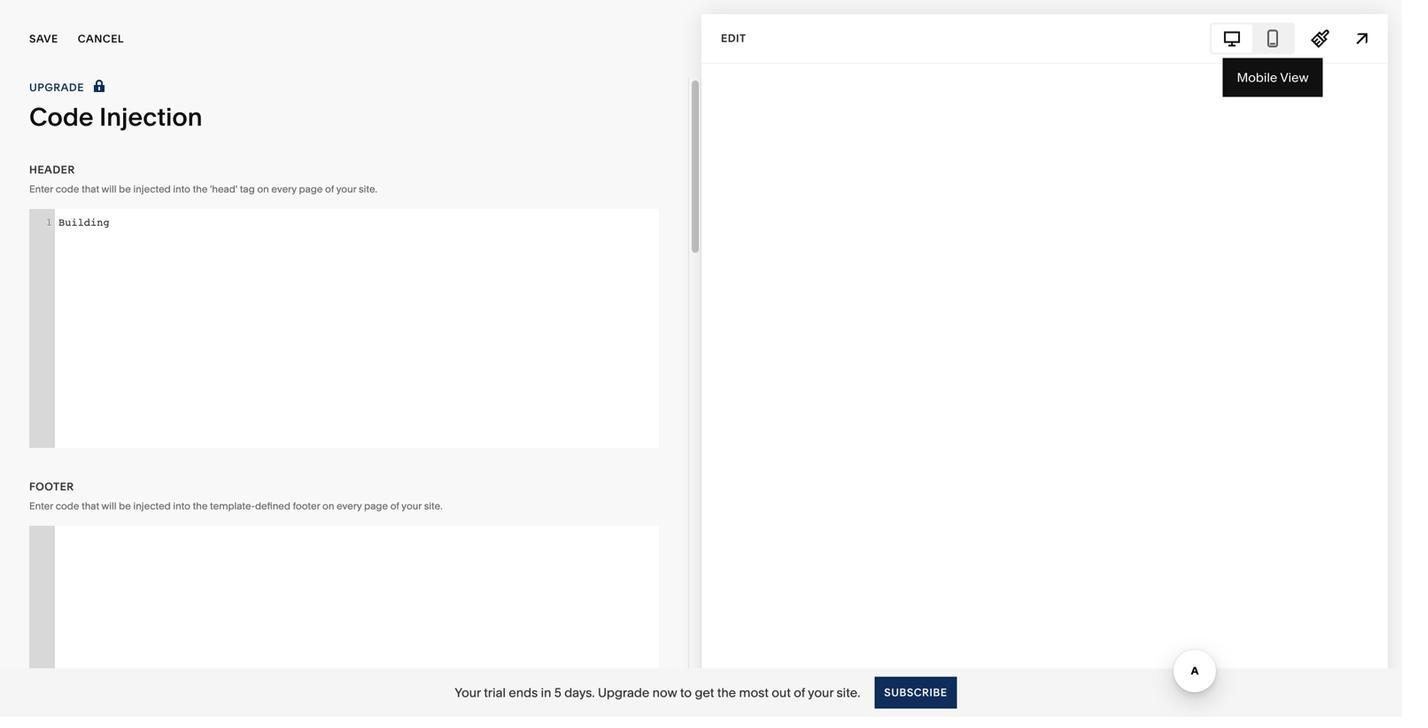 Task type: describe. For each thing, give the bounding box(es) containing it.
now
[[652, 686, 677, 701]]

enter for footer
[[29, 500, 53, 512]]

of inside header enter code that will be injected into the 'head' tag on every page of your site.
[[325, 183, 334, 195]]

every inside header enter code that will be injected into the 'head' tag on every page of your site.
[[271, 183, 297, 195]]

2 vertical spatial the
[[717, 686, 736, 701]]

defined
[[255, 500, 290, 512]]

to
[[680, 686, 692, 701]]

your inside 'footer enter code that will be injected into the template-defined footer on every page of your site.'
[[401, 500, 422, 512]]

site. inside header enter code that will be injected into the 'head' tag on every page of your site.
[[359, 183, 377, 195]]

code injection
[[29, 102, 202, 132]]

on inside 'footer enter code that will be injected into the template-defined footer on every page of your site.'
[[322, 500, 334, 512]]

will for footer
[[101, 500, 116, 512]]

cancel
[[78, 32, 124, 45]]

2 horizontal spatial of
[[794, 686, 805, 701]]

that for header
[[82, 183, 99, 195]]

footer
[[293, 500, 320, 512]]

code for header
[[56, 183, 79, 195]]

trial
[[484, 686, 506, 701]]

in
[[541, 686, 551, 701]]

subscribe
[[884, 686, 947, 699]]

upgrade button
[[29, 78, 109, 97]]

1 horizontal spatial upgrade
[[598, 686, 649, 701]]

upgrade inside 'upgrade' button
[[29, 81, 84, 94]]

out
[[772, 686, 791, 701]]

'head'
[[210, 183, 238, 195]]

your trial ends in 5 days. upgrade now to get the most out of your site.
[[455, 686, 860, 701]]

building
[[58, 216, 109, 229]]

header enter code that will be injected into the 'head' tag on every page of your site.
[[29, 163, 377, 195]]

every inside 'footer enter code that will be injected into the template-defined footer on every page of your site.'
[[337, 500, 362, 512]]

ends
[[509, 686, 538, 701]]

edit button
[[709, 22, 758, 55]]

days.
[[564, 686, 595, 701]]

site. inside 'footer enter code that will be injected into the template-defined footer on every page of your site.'
[[424, 500, 443, 512]]

on inside header enter code that will be injected into the 'head' tag on every page of your site.
[[257, 183, 269, 195]]



Task type: vqa. For each thing, say whether or not it's contained in the screenshot.
36
no



Task type: locate. For each thing, give the bounding box(es) containing it.
on right footer
[[322, 500, 334, 512]]

1 horizontal spatial your
[[401, 500, 422, 512]]

your inside header enter code that will be injected into the 'head' tag on every page of your site.
[[336, 183, 356, 195]]

0 vertical spatial enter
[[29, 183, 53, 195]]

0 vertical spatial injected
[[133, 183, 171, 195]]

1 horizontal spatial page
[[364, 500, 388, 512]]

every
[[271, 183, 297, 195], [337, 500, 362, 512]]

upgrade left now on the bottom
[[598, 686, 649, 701]]

into left 'head'
[[173, 183, 190, 195]]

your
[[455, 686, 481, 701]]

1 vertical spatial enter
[[29, 500, 53, 512]]

will
[[101, 183, 116, 195], [101, 500, 116, 512]]

2 into from the top
[[173, 500, 190, 512]]

tag
[[240, 183, 255, 195]]

2 injected from the top
[[133, 500, 171, 512]]

be
[[119, 183, 131, 195], [119, 500, 131, 512]]

be for footer
[[119, 500, 131, 512]]

into for footer
[[173, 500, 190, 512]]

1 into from the top
[[173, 183, 190, 195]]

0 vertical spatial code
[[56, 183, 79, 195]]

header
[[29, 163, 75, 176]]

of
[[325, 183, 334, 195], [390, 500, 399, 512], [794, 686, 805, 701]]

2 vertical spatial site.
[[837, 686, 860, 701]]

that
[[82, 183, 99, 195], [82, 500, 99, 512]]

the right get
[[717, 686, 736, 701]]

1 will from the top
[[101, 183, 116, 195]]

of inside 'footer enter code that will be injected into the template-defined footer on every page of your site.'
[[390, 500, 399, 512]]

footer enter code that will be injected into the template-defined footer on every page of your site.
[[29, 480, 443, 512]]

of right the out
[[794, 686, 805, 701]]

that inside 'footer enter code that will be injected into the template-defined footer on every page of your site.'
[[82, 500, 99, 512]]

0 horizontal spatial every
[[271, 183, 297, 195]]

that for footer
[[82, 500, 99, 512]]

1 horizontal spatial of
[[390, 500, 399, 512]]

get
[[695, 686, 714, 701]]

will inside 'footer enter code that will be injected into the template-defined footer on every page of your site.'
[[101, 500, 116, 512]]

2 that from the top
[[82, 500, 99, 512]]

1 building
[[46, 216, 109, 229]]

most
[[739, 686, 769, 701]]

0 vertical spatial the
[[193, 183, 208, 195]]

1 horizontal spatial on
[[322, 500, 334, 512]]

injection
[[99, 102, 202, 132]]

into inside header enter code that will be injected into the 'head' tag on every page of your site.
[[173, 183, 190, 195]]

the for header
[[193, 183, 208, 195]]

enter inside 'footer enter code that will be injected into the template-defined footer on every page of your site.'
[[29, 500, 53, 512]]

1 code from the top
[[56, 183, 79, 195]]

2 be from the top
[[119, 500, 131, 512]]

0 vertical spatial your
[[336, 183, 356, 195]]

footer
[[29, 480, 74, 493]]

0 vertical spatial every
[[271, 183, 297, 195]]

page right footer
[[364, 500, 388, 512]]

1 vertical spatial code
[[56, 500, 79, 512]]

1 vertical spatial upgrade
[[598, 686, 649, 701]]

1 vertical spatial every
[[337, 500, 362, 512]]

enter inside header enter code that will be injected into the 'head' tag on every page of your site.
[[29, 183, 53, 195]]

will for header
[[101, 183, 116, 195]]

0 horizontal spatial page
[[299, 183, 323, 195]]

0 vertical spatial page
[[299, 183, 323, 195]]

2 will from the top
[[101, 500, 116, 512]]

edit
[[721, 32, 746, 45]]

1 vertical spatial page
[[364, 500, 388, 512]]

enter down footer
[[29, 500, 53, 512]]

that inside header enter code that will be injected into the 'head' tag on every page of your site.
[[82, 183, 99, 195]]

0 vertical spatial on
[[257, 183, 269, 195]]

cancel button
[[78, 19, 124, 58]]

upgrade up the code
[[29, 81, 84, 94]]

be for header
[[119, 183, 131, 195]]

0 vertical spatial upgrade
[[29, 81, 84, 94]]

1 vertical spatial site.
[[424, 500, 443, 512]]

code inside header enter code that will be injected into the 'head' tag on every page of your site.
[[56, 183, 79, 195]]

1
[[46, 216, 52, 229]]

2 code from the top
[[56, 500, 79, 512]]

every right tag
[[271, 183, 297, 195]]

0 vertical spatial will
[[101, 183, 116, 195]]

the left "template-"
[[193, 500, 208, 512]]

2 vertical spatial of
[[794, 686, 805, 701]]

2 enter from the top
[[29, 500, 53, 512]]

injected for header
[[133, 183, 171, 195]]

will inside header enter code that will be injected into the 'head' tag on every page of your site.
[[101, 183, 116, 195]]

0 horizontal spatial of
[[325, 183, 334, 195]]

injected for footer
[[133, 500, 171, 512]]

1 vertical spatial of
[[390, 500, 399, 512]]

of right footer
[[390, 500, 399, 512]]

injected
[[133, 183, 171, 195], [133, 500, 171, 512]]

1 be from the top
[[119, 183, 131, 195]]

code
[[56, 183, 79, 195], [56, 500, 79, 512]]

the inside header enter code that will be injected into the 'head' tag on every page of your site.
[[193, 183, 208, 195]]

0 horizontal spatial upgrade
[[29, 81, 84, 94]]

on right tag
[[257, 183, 269, 195]]

page
[[299, 183, 323, 195], [364, 500, 388, 512]]

code inside 'footer enter code that will be injected into the template-defined footer on every page of your site.'
[[56, 500, 79, 512]]

of right tag
[[325, 183, 334, 195]]

injected inside header enter code that will be injected into the 'head' tag on every page of your site.
[[133, 183, 171, 195]]

site.
[[359, 183, 377, 195], [424, 500, 443, 512], [837, 686, 860, 701]]

enter for header
[[29, 183, 53, 195]]

template-
[[210, 500, 255, 512]]

code down header
[[56, 183, 79, 195]]

1 vertical spatial will
[[101, 500, 116, 512]]

2 vertical spatial your
[[808, 686, 834, 701]]

1 that from the top
[[82, 183, 99, 195]]

0 vertical spatial that
[[82, 183, 99, 195]]

2 horizontal spatial your
[[808, 686, 834, 701]]

page inside 'footer enter code that will be injected into the template-defined footer on every page of your site.'
[[364, 500, 388, 512]]

injected inside 'footer enter code that will be injected into the template-defined footer on every page of your site.'
[[133, 500, 171, 512]]

0 vertical spatial of
[[325, 183, 334, 195]]

1 vertical spatial on
[[322, 500, 334, 512]]

the
[[193, 183, 208, 195], [193, 500, 208, 512], [717, 686, 736, 701]]

code for footer
[[56, 500, 79, 512]]

every right footer
[[337, 500, 362, 512]]

page inside header enter code that will be injected into the 'head' tag on every page of your site.
[[299, 183, 323, 195]]

into
[[173, 183, 190, 195], [173, 500, 190, 512]]

1 horizontal spatial every
[[337, 500, 362, 512]]

into for header
[[173, 183, 190, 195]]

be inside header enter code that will be injected into the 'head' tag on every page of your site.
[[119, 183, 131, 195]]

1 vertical spatial be
[[119, 500, 131, 512]]

0 vertical spatial site.
[[359, 183, 377, 195]]

0 vertical spatial into
[[173, 183, 190, 195]]

0 horizontal spatial site.
[[359, 183, 377, 195]]

5
[[554, 686, 561, 701]]

the left 'head'
[[193, 183, 208, 195]]

save
[[29, 32, 58, 45]]

1 enter from the top
[[29, 183, 53, 195]]

0 vertical spatial be
[[119, 183, 131, 195]]

into left "template-"
[[173, 500, 190, 512]]

1 horizontal spatial site.
[[424, 500, 443, 512]]

1 vertical spatial your
[[401, 500, 422, 512]]

1 vertical spatial that
[[82, 500, 99, 512]]

injected left 'head'
[[133, 183, 171, 195]]

be inside 'footer enter code that will be injected into the template-defined footer on every page of your site.'
[[119, 500, 131, 512]]

tab list
[[1212, 24, 1293, 53]]

2 horizontal spatial site.
[[837, 686, 860, 701]]

your
[[336, 183, 356, 195], [401, 500, 422, 512], [808, 686, 834, 701]]

1 injected from the top
[[133, 183, 171, 195]]

enter
[[29, 183, 53, 195], [29, 500, 53, 512]]

enter down header
[[29, 183, 53, 195]]

subscribe button
[[874, 677, 957, 709]]

code
[[29, 102, 94, 132]]

page right tag
[[299, 183, 323, 195]]

injected left "template-"
[[133, 500, 171, 512]]

0 horizontal spatial on
[[257, 183, 269, 195]]

the inside 'footer enter code that will be injected into the template-defined footer on every page of your site.'
[[193, 500, 208, 512]]

1 vertical spatial into
[[173, 500, 190, 512]]

0 horizontal spatial your
[[336, 183, 356, 195]]

on
[[257, 183, 269, 195], [322, 500, 334, 512]]

the for footer
[[193, 500, 208, 512]]

save button
[[29, 19, 58, 58]]

upgrade
[[29, 81, 84, 94], [598, 686, 649, 701]]

code down footer
[[56, 500, 79, 512]]

into inside 'footer enter code that will be injected into the template-defined footer on every page of your site.'
[[173, 500, 190, 512]]

1 vertical spatial the
[[193, 500, 208, 512]]

1 vertical spatial injected
[[133, 500, 171, 512]]



